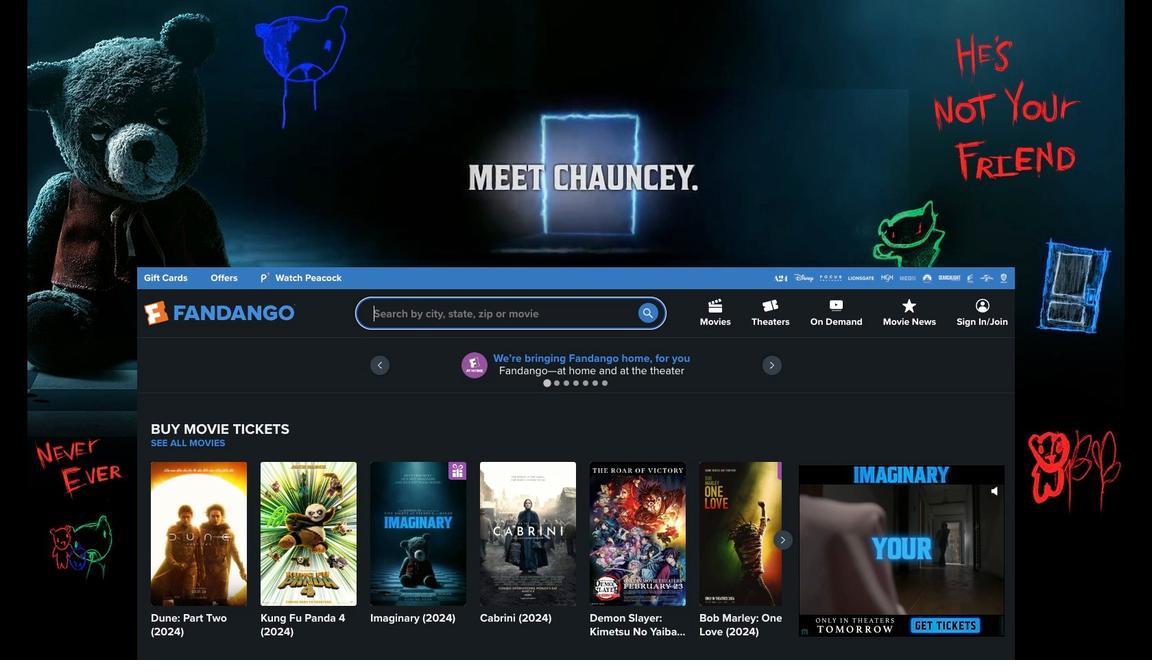 Task type: locate. For each thing, give the bounding box(es) containing it.
advertisement element
[[244, 89, 909, 261], [799, 466, 1005, 638]]

0 vertical spatial region
[[137, 338, 1015, 393]]

region
[[137, 338, 1015, 393], [151, 463, 796, 642]]

gift box white image
[[778, 463, 796, 480]]

cabrini (2024) poster image
[[480, 463, 576, 607]]

bob marley: one love (2024) poster image
[[700, 463, 796, 607]]

gift box white image
[[449, 463, 467, 480]]

demon slayer: kimetsu no yaiba - to the hashira training (2024) poster image
[[590, 463, 686, 607]]

offer icon image
[[462, 353, 488, 379]]

None search field
[[356, 298, 666, 329]]



Task type: describe. For each thing, give the bounding box(es) containing it.
select a slide to show tab list
[[137, 378, 1015, 388]]

0 vertical spatial advertisement element
[[244, 89, 909, 261]]

Search by city, state, zip or movie text field
[[356, 298, 666, 329]]

kung fu panda 4 (2024) poster image
[[261, 463, 357, 607]]

dune: part two (2024) poster image
[[151, 463, 247, 607]]

1 vertical spatial advertisement element
[[799, 466, 1005, 638]]

imaginary (2024) poster image
[[370, 463, 467, 607]]

1 vertical spatial region
[[151, 463, 796, 642]]



